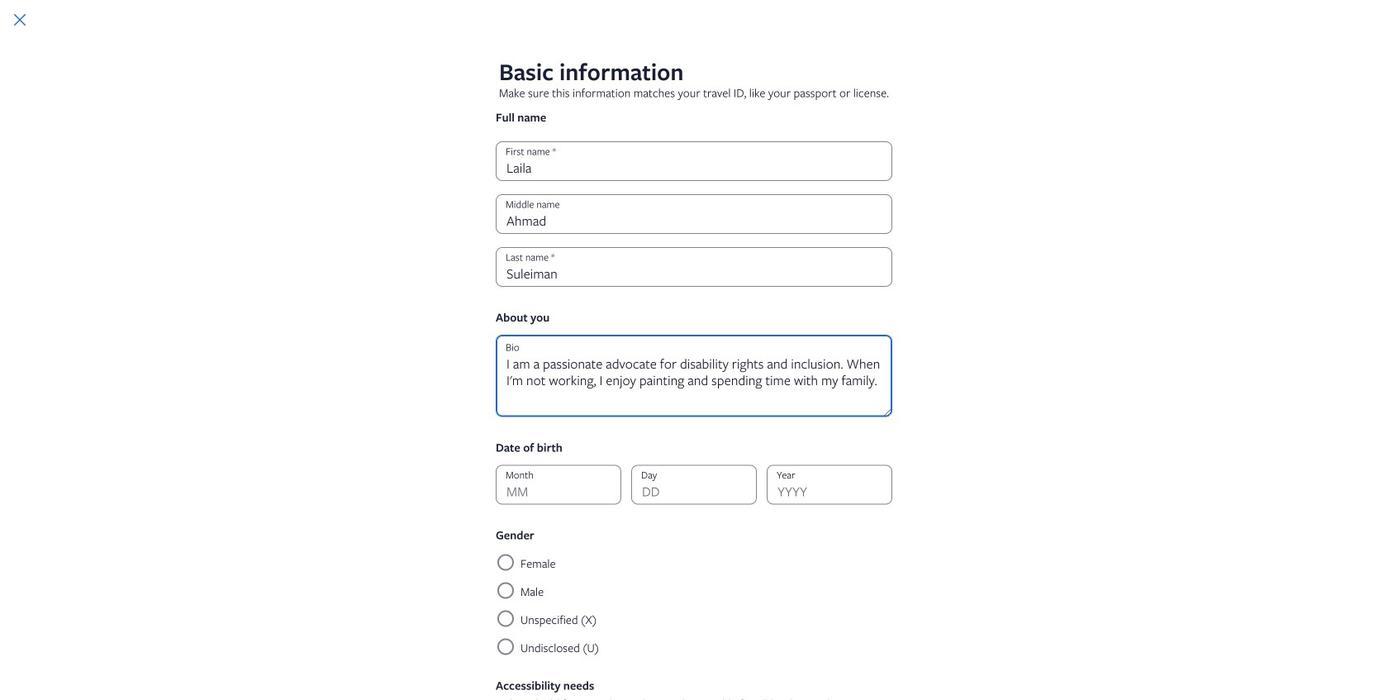 Task type: vqa. For each thing, say whether or not it's contained in the screenshot.
small image
no



Task type: locate. For each thing, give the bounding box(es) containing it.
close image
[[10, 10, 30, 30]]

dialog
[[0, 0, 1389, 700]]

None text field
[[496, 141, 893, 181], [496, 194, 893, 234], [496, 247, 893, 287], [496, 141, 893, 181], [496, 194, 893, 234], [496, 247, 893, 287]]

main content
[[489, 79, 1190, 675]]



Task type: describe. For each thing, give the bounding box(es) containing it.
MM telephone field
[[496, 465, 622, 505]]

DD telephone field
[[632, 465, 757, 505]]

Help future hosts get to know you better. You can share your travel style, hobbies, interests, and more. text field
[[496, 335, 893, 417]]

YYYY telephone field
[[767, 465, 893, 505]]



